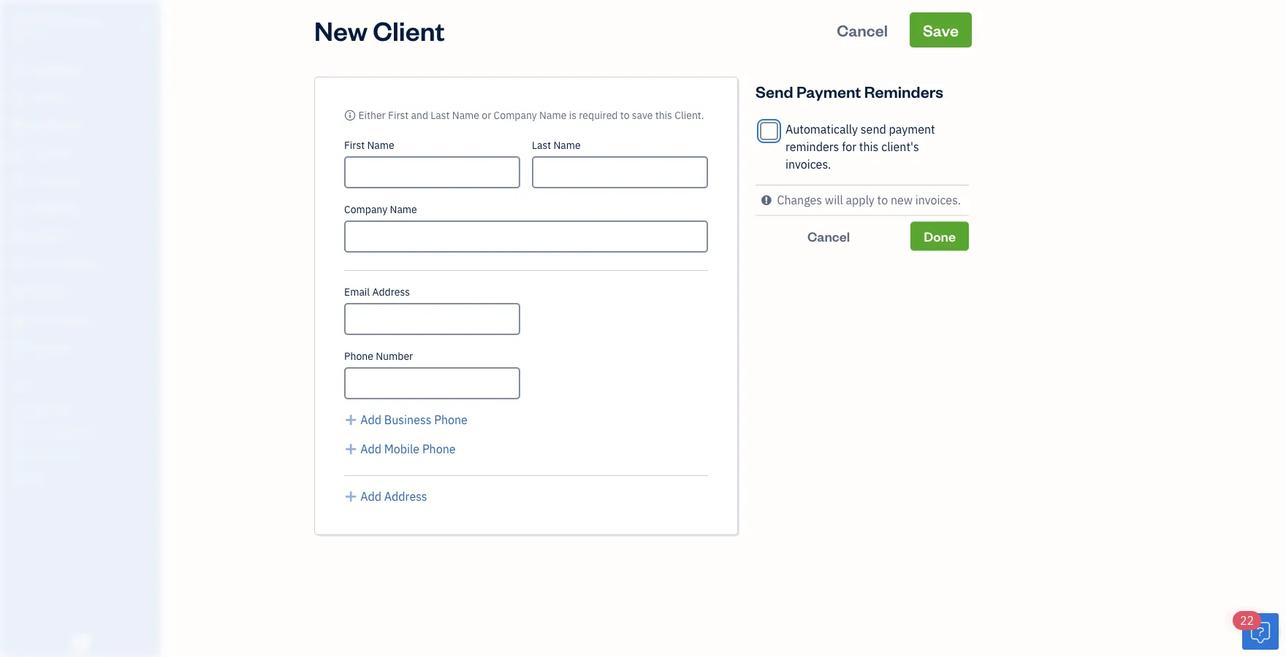 Task type: describe. For each thing, give the bounding box(es) containing it.
2 horizontal spatial company
[[494, 109, 537, 122]]

business
[[384, 413, 432, 428]]

new
[[314, 12, 368, 47]]

items and services image
[[11, 425, 156, 437]]

send payment reminders
[[756, 81, 944, 102]]

plus image for add address
[[344, 488, 358, 506]]

invoices. inside automatically send payment reminders for this client's invoices.
[[786, 157, 831, 172]]

payment image
[[10, 175, 27, 189]]

mobile
[[384, 442, 420, 457]]

1 vertical spatial cancel button
[[756, 222, 902, 251]]

either first and last name or company name is required to save this client.
[[358, 109, 704, 122]]

and
[[411, 109, 428, 122]]

settings image
[[11, 472, 156, 484]]

add for add address
[[360, 489, 382, 505]]

number
[[376, 350, 413, 363]]

changes will apply to new invoices.
[[777, 193, 961, 208]]

client.
[[675, 109, 704, 122]]

reminders
[[865, 81, 944, 102]]

gary's
[[12, 13, 46, 28]]

address for email address
[[372, 285, 410, 299]]

0 vertical spatial last
[[431, 109, 450, 122]]

plus image for add mobile phone
[[344, 441, 358, 458]]

address for add address
[[384, 489, 427, 505]]

Email Address text field
[[344, 303, 520, 336]]

Phone Number text field
[[344, 368, 520, 400]]

email
[[344, 285, 370, 299]]

phone number
[[344, 350, 413, 363]]

estimate image
[[10, 119, 27, 134]]

name for last name
[[554, 139, 581, 152]]

22 button
[[1233, 612, 1279, 651]]

timer image
[[10, 258, 27, 273]]

done button
[[911, 222, 969, 251]]

payment
[[889, 122, 935, 137]]

1 vertical spatial invoices.
[[916, 193, 961, 208]]

save
[[923, 19, 959, 40]]

add address
[[360, 489, 427, 505]]

add mobile phone
[[360, 442, 456, 457]]

phone for add mobile phone
[[422, 442, 456, 457]]

0 horizontal spatial this
[[655, 109, 672, 122]]

required
[[579, 109, 618, 122]]

money image
[[10, 286, 27, 300]]

changes
[[777, 193, 822, 208]]

team members image
[[11, 402, 156, 414]]

expense image
[[10, 202, 27, 217]]

add for add mobile phone
[[360, 442, 382, 457]]

add mobile phone button
[[344, 441, 456, 458]]

save
[[632, 109, 653, 122]]

1 vertical spatial last
[[532, 139, 551, 152]]

or
[[482, 109, 491, 122]]

add address button
[[344, 488, 427, 506]]

dashboard image
[[10, 64, 27, 78]]

send
[[756, 81, 794, 102]]

payment
[[797, 81, 861, 102]]

send
[[861, 122, 886, 137]]

this inside automatically send payment reminders for this client's invoices.
[[859, 139, 879, 155]]

plus image for add business phone
[[344, 412, 358, 429]]

is
[[569, 109, 577, 122]]



Task type: locate. For each thing, give the bounding box(es) containing it.
name down either
[[367, 139, 394, 152]]

resource center badge image
[[1243, 614, 1279, 651]]

0 vertical spatial plus image
[[344, 412, 358, 429]]

new
[[891, 193, 913, 208]]

name left or
[[452, 109, 480, 122]]

primary image
[[344, 109, 356, 122]]

apply
[[846, 193, 875, 208]]

cancel up the send payment reminders
[[837, 19, 888, 40]]

last
[[431, 109, 450, 122], [532, 139, 551, 152]]

1 vertical spatial company
[[494, 109, 537, 122]]

0 vertical spatial to
[[620, 109, 630, 122]]

invoice image
[[10, 147, 27, 162]]

this
[[655, 109, 672, 122], [859, 139, 879, 155]]

0 vertical spatial cancel button
[[824, 12, 901, 48]]

0 vertical spatial invoices.
[[786, 157, 831, 172]]

automatically send payment reminders for this client's invoices.
[[786, 122, 935, 172]]

1 vertical spatial cancel
[[808, 228, 850, 245]]

Last Name text field
[[532, 156, 708, 189]]

company
[[49, 13, 99, 28], [494, 109, 537, 122], [344, 203, 388, 216]]

phone
[[344, 350, 373, 363], [434, 413, 468, 428], [422, 442, 456, 457]]

add left mobile
[[360, 442, 382, 457]]

will
[[825, 193, 843, 208]]

add business phone button
[[344, 412, 468, 429]]

1 vertical spatial plus image
[[344, 441, 358, 458]]

cancel button
[[824, 12, 901, 48], [756, 222, 902, 251]]

cancel button up the send payment reminders
[[824, 12, 901, 48]]

address
[[372, 285, 410, 299], [384, 489, 427, 505]]

invoices. up done
[[916, 193, 961, 208]]

plus image left add address
[[344, 488, 358, 506]]

2 vertical spatial phone
[[422, 442, 456, 457]]

client's
[[882, 139, 919, 155]]

reminders
[[786, 139, 839, 155]]

0 horizontal spatial last
[[431, 109, 450, 122]]

phone for add business phone
[[434, 413, 468, 428]]

name for company name
[[390, 203, 417, 216]]

0 vertical spatial phone
[[344, 350, 373, 363]]

company right or
[[494, 109, 537, 122]]

0 horizontal spatial invoices.
[[786, 157, 831, 172]]

name
[[452, 109, 480, 122], [539, 109, 567, 122], [367, 139, 394, 152], [554, 139, 581, 152], [390, 203, 417, 216]]

1 add from the top
[[360, 413, 382, 428]]

done
[[924, 228, 956, 245]]

add business phone
[[360, 413, 468, 428]]

plus image
[[344, 412, 358, 429], [344, 441, 358, 458], [344, 488, 358, 506]]

this down send
[[859, 139, 879, 155]]

0 horizontal spatial first
[[344, 139, 365, 152]]

plus image left mobile
[[344, 441, 358, 458]]

0 horizontal spatial to
[[620, 109, 630, 122]]

First Name text field
[[344, 156, 520, 189]]

0 vertical spatial company
[[49, 13, 99, 28]]

1 vertical spatial add
[[360, 442, 382, 457]]

company inside gary's company owner
[[49, 13, 99, 28]]

22
[[1240, 614, 1254, 629]]

add left the 'business'
[[360, 413, 382, 428]]

client
[[373, 12, 445, 47]]

exclamationcircle image
[[762, 192, 772, 209]]

phone left number
[[344, 350, 373, 363]]

1 horizontal spatial last
[[532, 139, 551, 152]]

client image
[[10, 91, 27, 106]]

phone inside button
[[434, 413, 468, 428]]

first left and
[[388, 109, 409, 122]]

Company Name text field
[[344, 221, 708, 253]]

new client
[[314, 12, 445, 47]]

1 horizontal spatial this
[[859, 139, 879, 155]]

add down add mobile phone button
[[360, 489, 382, 505]]

0 vertical spatial first
[[388, 109, 409, 122]]

phone right mobile
[[422, 442, 456, 457]]

chart image
[[10, 314, 27, 328]]

to left new
[[878, 193, 888, 208]]

1 vertical spatial phone
[[434, 413, 468, 428]]

bank connections image
[[11, 449, 156, 460]]

save button
[[910, 12, 972, 48]]

plus image left the 'business'
[[344, 412, 358, 429]]

name for first name
[[367, 139, 394, 152]]

name down is
[[554, 139, 581, 152]]

apps image
[[11, 379, 156, 390]]

1 vertical spatial to
[[878, 193, 888, 208]]

2 add from the top
[[360, 442, 382, 457]]

this right save
[[655, 109, 672, 122]]

invoices.
[[786, 157, 831, 172], [916, 193, 961, 208]]

project image
[[10, 230, 27, 245]]

for
[[842, 139, 857, 155]]

report image
[[10, 341, 27, 356]]

first
[[388, 109, 409, 122], [344, 139, 365, 152]]

cancel down the will
[[808, 228, 850, 245]]

2 vertical spatial plus image
[[344, 488, 358, 506]]

gary's company owner
[[12, 13, 99, 41]]

cancel button down the will
[[756, 222, 902, 251]]

last right and
[[431, 109, 450, 122]]

0 horizontal spatial company
[[49, 13, 99, 28]]

main element
[[0, 0, 197, 658]]

add for add business phone
[[360, 413, 382, 428]]

1 horizontal spatial first
[[388, 109, 409, 122]]

to
[[620, 109, 630, 122], [878, 193, 888, 208]]

phone inside button
[[422, 442, 456, 457]]

1 vertical spatial this
[[859, 139, 879, 155]]

1 vertical spatial first
[[344, 139, 365, 152]]

first name
[[344, 139, 394, 152]]

2 plus image from the top
[[344, 441, 358, 458]]

1 horizontal spatial invoices.
[[916, 193, 961, 208]]

to left save
[[620, 109, 630, 122]]

name left is
[[539, 109, 567, 122]]

either
[[358, 109, 386, 122]]

cancel
[[837, 19, 888, 40], [808, 228, 850, 245]]

address down add mobile phone
[[384, 489, 427, 505]]

last name
[[532, 139, 581, 152]]

freshbooks image
[[69, 634, 92, 652]]

0 vertical spatial address
[[372, 285, 410, 299]]

automatically
[[786, 122, 858, 137]]

email address
[[344, 285, 410, 299]]

address inside button
[[384, 489, 427, 505]]

invoices. down reminders on the top right of page
[[786, 157, 831, 172]]

owner
[[12, 29, 39, 41]]

2 vertical spatial company
[[344, 203, 388, 216]]

last down either first and last name or company name is required to save this client.
[[532, 139, 551, 152]]

3 add from the top
[[360, 489, 382, 505]]

company name
[[344, 203, 417, 216]]

0 vertical spatial add
[[360, 413, 382, 428]]

1 horizontal spatial company
[[344, 203, 388, 216]]

1 horizontal spatial to
[[878, 193, 888, 208]]

0 vertical spatial cancel
[[837, 19, 888, 40]]

company right gary's
[[49, 13, 99, 28]]

first down primary image
[[344, 139, 365, 152]]

name down first name text field
[[390, 203, 417, 216]]

add inside button
[[360, 413, 382, 428]]

1 vertical spatial address
[[384, 489, 427, 505]]

2 vertical spatial add
[[360, 489, 382, 505]]

phone down "phone number" text field
[[434, 413, 468, 428]]

1 plus image from the top
[[344, 412, 358, 429]]

0 vertical spatial this
[[655, 109, 672, 122]]

address right 'email'
[[372, 285, 410, 299]]

add
[[360, 413, 382, 428], [360, 442, 382, 457], [360, 489, 382, 505]]

company down first name at left top
[[344, 203, 388, 216]]

3 plus image from the top
[[344, 488, 358, 506]]



Task type: vqa. For each thing, say whether or not it's contained in the screenshot.
the chevronright 'image'
no



